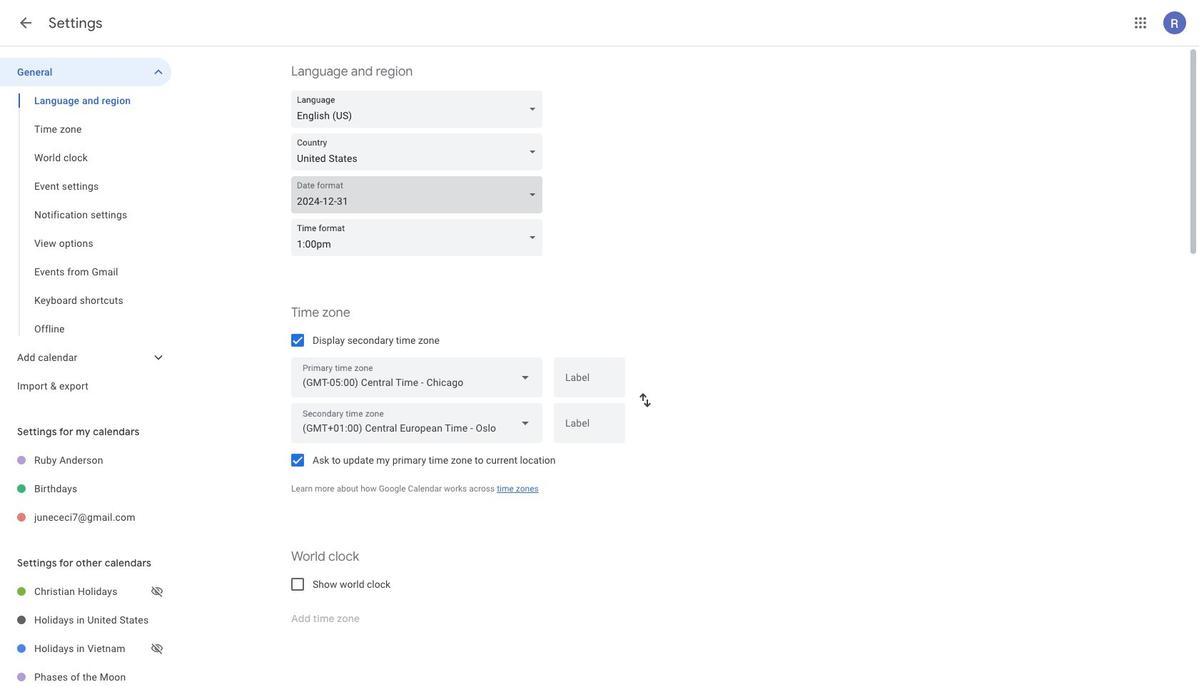 Task type: describe. For each thing, give the bounding box(es) containing it.
holidays in united states tree item
[[0, 606, 171, 635]]

phases of the moon tree item
[[0, 663, 171, 688]]

general tree item
[[0, 58, 171, 86]]

1 tree from the top
[[0, 58, 171, 401]]

Label for secondary time zone. text field
[[566, 419, 614, 439]]

swap time zones image
[[637, 392, 654, 409]]



Task type: vqa. For each thing, say whether or not it's contained in the screenshot.
bottom 9 Element
no



Task type: locate. For each thing, give the bounding box(es) containing it.
go back image
[[17, 14, 34, 31]]

birthdays tree item
[[0, 475, 171, 504]]

0 vertical spatial tree
[[0, 58, 171, 401]]

group
[[0, 86, 171, 344]]

2 tree from the top
[[0, 446, 171, 532]]

tree
[[0, 58, 171, 401], [0, 446, 171, 532], [0, 578, 171, 688]]

junececi7@gmail.com tree item
[[0, 504, 171, 532]]

None field
[[291, 91, 549, 128], [291, 134, 549, 171], [291, 176, 549, 214], [291, 219, 549, 256], [291, 358, 543, 398], [291, 404, 543, 444], [291, 91, 549, 128], [291, 134, 549, 171], [291, 176, 549, 214], [291, 219, 549, 256], [291, 358, 543, 398], [291, 404, 543, 444]]

Label for primary time zone. text field
[[566, 373, 614, 393]]

christian holidays tree item
[[0, 578, 171, 606]]

2 vertical spatial tree
[[0, 578, 171, 688]]

holidays in vietnam tree item
[[0, 635, 171, 663]]

ruby anderson tree item
[[0, 446, 171, 475]]

heading
[[49, 14, 103, 32]]

3 tree from the top
[[0, 578, 171, 688]]

1 vertical spatial tree
[[0, 446, 171, 532]]



